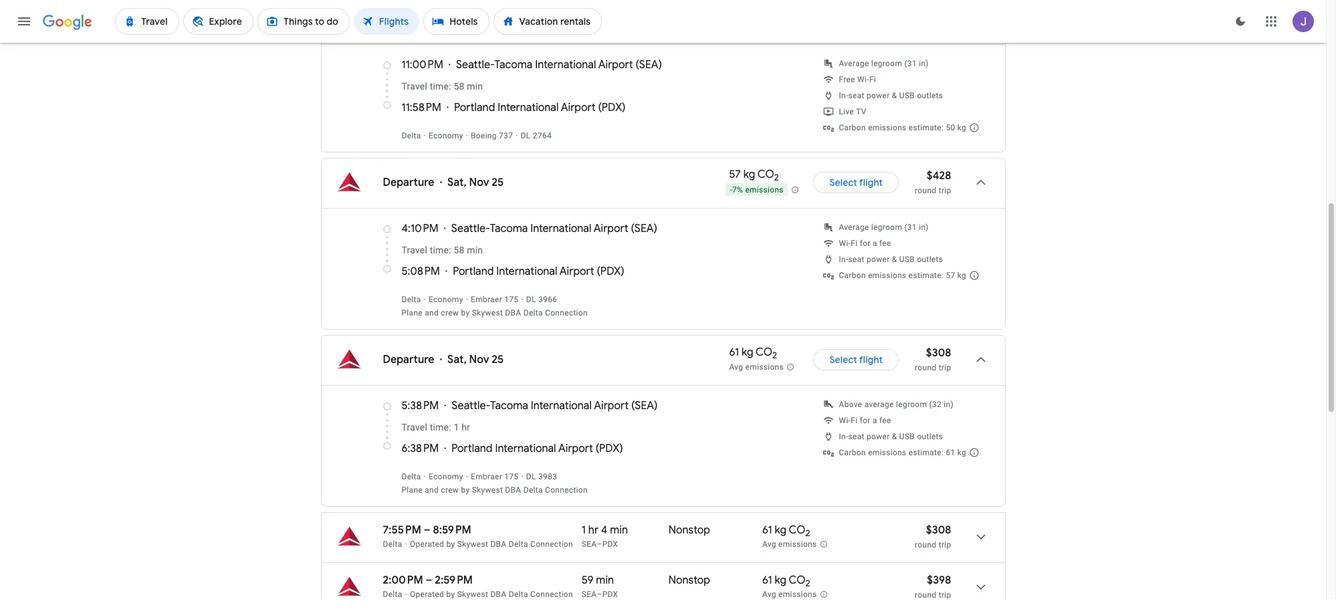 Task type: vqa. For each thing, say whether or not it's contained in the screenshot.
2nd 'FLIGHT'
yes



Task type: describe. For each thing, give the bounding box(es) containing it.
sat, for 4:10 pm
[[448, 176, 467, 189]]

-7% emissions
[[730, 185, 784, 194]]

pdx for 5:08 pm
[[600, 265, 621, 278]]

3983
[[538, 472, 557, 482]]

2 vertical spatial skywest
[[457, 540, 488, 549]]

plane for 5:08 pm
[[402, 308, 423, 318]]

50
[[946, 123, 955, 132]]

2:00 pm – 2:59 pm
[[383, 574, 473, 587]]

boeing 737
[[471, 131, 513, 140]]

1 nov from the top
[[469, 12, 489, 25]]

above
[[839, 400, 862, 409]]

connection for 5:08 pm
[[545, 308, 588, 318]]

outlets for $308
[[917, 432, 943, 441]]

1 in-seat power & usb outlets from the top
[[839, 91, 943, 100]]

economy for 11:58 pm
[[429, 131, 463, 140]]

0 vertical spatial fi
[[869, 75, 876, 84]]

58 for 4:10 pm
[[454, 245, 465, 255]]

dl 3966
[[526, 295, 557, 304]]

in) for wi-fi for a fee
[[919, 223, 929, 232]]

1 & from the top
[[892, 91, 897, 100]]

pdx for 6:38 pm
[[599, 442, 620, 455]]

by for 5:08 pm
[[461, 308, 470, 318]]

0 vertical spatial wi-
[[857, 75, 869, 84]]

1 carbon from the top
[[839, 123, 866, 132]]

3966
[[538, 295, 557, 304]]

plane and crew by skywest dba delta connection for 6:38 pm
[[402, 486, 588, 495]]

operated by skywest dba delta connection
[[410, 540, 573, 549]]

1 in- from the top
[[839, 91, 848, 100]]

in- for $308
[[839, 432, 848, 441]]

$308 round trip for $308 text box
[[915, 346, 951, 373]]

1 hr 4 min sea – pdx
[[582, 524, 628, 549]]

tv
[[856, 107, 867, 116]]

power for $308
[[867, 432, 890, 441]]

leaves seattle-tacoma international airport at 2:00 pm on saturday, november 25 and arrives at portland international airport at 2:59 pm on saturday, november 25. element
[[383, 574, 473, 587]]

portland international airport ( pdx ) for 6:38 pm
[[452, 442, 623, 455]]

sat, nov 25 for 4:10 pm
[[448, 176, 504, 189]]

portland international airport ( pdx ) for 11:58 pm
[[454, 101, 626, 114]]

(31 for free wi-fi
[[905, 59, 917, 68]]

8:59 pm
[[433, 524, 471, 537]]

and for 5:08 pm
[[425, 308, 439, 318]]

6:38 pm
[[402, 442, 439, 455]]

tacoma for 5:38 pm
[[490, 399, 528, 413]]

1 vertical spatial avg emissions
[[762, 540, 817, 549]]

embraer for 6:38 pm
[[471, 472, 502, 482]]

1 seat from the top
[[848, 91, 865, 100]]

travel time: 58 min for 5:08 pm
[[402, 245, 483, 255]]

min inside 1 hr 4 min sea – pdx
[[610, 524, 628, 537]]

59 min
[[582, 574, 614, 587]]

57 kg co 2
[[729, 168, 779, 184]]

25 for 4:10 pm
[[492, 176, 504, 189]]

travel time: 58 min for 11:58 pm
[[402, 81, 483, 92]]

308 US dollars text field
[[926, 524, 951, 537]]

1 departure from the top
[[383, 12, 435, 25]]

a for $308
[[873, 416, 877, 425]]

2 vertical spatial in)
[[944, 400, 954, 409]]

Arrival time: 2:59 PM. text field
[[435, 574, 473, 587]]

11:00 pm
[[402, 58, 443, 72]]

trip for 57
[[939, 186, 951, 195]]

61 kg co 2 for 1 hr 4 min
[[762, 524, 810, 539]]

(31 for wi-fi for a fee
[[905, 223, 917, 232]]

175 for 5:08 pm
[[504, 295, 519, 304]]

seattle- for 4:10 pm
[[451, 222, 490, 235]]

free wi-fi
[[839, 75, 876, 84]]

& for $428
[[892, 255, 897, 264]]

sea for 5:38 pm
[[635, 399, 654, 413]]

2:00 pm
[[383, 574, 423, 587]]

departure for 5:38 pm
[[383, 353, 435, 367]]

time: for 5:08 pm
[[430, 245, 451, 255]]

co inside 57 kg co 2
[[758, 168, 774, 182]]

travel time: 1 hr
[[402, 422, 470, 433]]

Arrival time: 6:38 PM. text field
[[402, 442, 439, 455]]

carbon emissions estimate: 57 kg
[[839, 271, 967, 280]]

7:55 pm
[[383, 524, 421, 537]]

2 inside 57 kg co 2
[[774, 172, 779, 184]]

0 horizontal spatial 1
[[454, 422, 459, 433]]

$308 for 308 us dollars text box
[[926, 524, 951, 537]]

Departure time: 4:10 PM. text field
[[402, 222, 439, 235]]

1 vertical spatial avg
[[762, 540, 776, 549]]

dba for 6:38 pm
[[505, 486, 521, 495]]

0 vertical spatial avg emissions
[[729, 362, 784, 372]]

0 horizontal spatial hr
[[462, 422, 470, 433]]

Arrival time: 5:08 PM. text field
[[402, 265, 440, 278]]

2 vertical spatial by
[[446, 540, 455, 549]]

nonstop for 1 hr 4 min
[[669, 524, 710, 537]]

round for 61
[[915, 363, 937, 373]]

legroom for free wi-fi
[[871, 59, 902, 68]]

round for 57
[[915, 186, 937, 195]]

boeing
[[471, 131, 497, 140]]

tacoma for 11:00 pm
[[495, 58, 533, 72]]

carbon emissions estimate: 50 kilograms element
[[839, 123, 967, 132]]

Arrival time: 8:59 PM. text field
[[433, 524, 471, 537]]

nonstop for 59 min
[[669, 574, 710, 587]]

1 estimate: from the top
[[909, 123, 944, 132]]

58 for 11:00 pm
[[454, 81, 465, 92]]

skywest for 6:38 pm
[[472, 486, 503, 495]]

estimate: for $428
[[909, 271, 944, 280]]

seat for $308
[[848, 432, 865, 441]]

$308 for $308 text box
[[926, 346, 951, 360]]

portland for 5:08 pm
[[453, 265, 494, 278]]

(32
[[929, 400, 942, 409]]

1 sat, nov 25 from the top
[[448, 12, 504, 25]]

Arrival time: 11:58 PM. text field
[[402, 101, 441, 114]]

in- for $428
[[839, 255, 848, 264]]

skywest for 5:08 pm
[[472, 308, 503, 318]]

3 round from the top
[[915, 540, 937, 550]]

select flight button for $308
[[814, 344, 899, 376]]

carbon for $308
[[839, 448, 866, 457]]

398 US dollars text field
[[927, 574, 951, 587]]

sat, nov 25 for 5:38 pm
[[448, 353, 504, 367]]

select for $308
[[830, 354, 857, 366]]

Departure time: 2:00 PM. text field
[[383, 574, 423, 587]]

175 for 6:38 pm
[[504, 472, 519, 482]]

1 vertical spatial 57
[[946, 271, 955, 280]]

outlets for $428
[[917, 255, 943, 264]]

economy for 5:08 pm
[[429, 295, 463, 304]]

$428
[[927, 169, 951, 183]]

select flight for $308
[[830, 354, 883, 366]]

select flight button for $428
[[814, 167, 899, 199]]

seattle-tacoma international airport ( sea ) for 11:00 pm
[[456, 58, 662, 72]]

total duration 1 hr 4 min. element
[[582, 524, 669, 539]]

2 vertical spatial connection
[[530, 540, 573, 549]]

Departure time: 5:38 PM. text field
[[402, 399, 439, 413]]

4:10 pm
[[402, 222, 439, 235]]

seattle- for 5:38 pm
[[452, 399, 490, 413]]

4
[[601, 524, 608, 537]]

kg inside 57 kg co 2
[[744, 168, 755, 182]]

dl for 5:08 pm
[[526, 295, 536, 304]]

flight for $308
[[859, 354, 883, 366]]

average for wi-
[[839, 223, 869, 232]]

time: for 11:58 pm
[[430, 81, 451, 92]]

carbon emissions estimate: 61 kg
[[839, 448, 967, 457]]

Departure time: 11:00 PM. text field
[[402, 58, 443, 72]]

travel for 11:00 pm
[[402, 81, 427, 92]]

embraer 175 for 6:38 pm
[[471, 472, 519, 482]]

0 vertical spatial 61 kg co 2
[[729, 346, 777, 362]]

59
[[582, 574, 594, 587]]

2:59 pm
[[435, 574, 473, 587]]

fi for $308
[[851, 416, 858, 425]]

embraer for 5:08 pm
[[471, 295, 502, 304]]



Task type: locate. For each thing, give the bounding box(es) containing it.
3 25 from the top
[[492, 353, 504, 367]]

0 vertical spatial outlets
[[917, 91, 943, 100]]

5:38 pm
[[402, 399, 439, 413]]

by for 6:38 pm
[[461, 486, 470, 495]]

economy
[[429, 131, 463, 140], [429, 295, 463, 304], [429, 472, 463, 482]]

trip down 308 us dollars text box
[[939, 540, 951, 550]]

0 vertical spatial estimate:
[[909, 123, 944, 132]]

 image
[[440, 12, 442, 25], [466, 131, 468, 140], [440, 176, 442, 189], [440, 353, 442, 367], [424, 472, 426, 482], [466, 472, 468, 482]]

0 vertical spatial flight
[[859, 177, 883, 189]]

usb for $428
[[899, 255, 915, 264]]

departure up 5:38 pm
[[383, 353, 435, 367]]

1 nonstop from the top
[[669, 524, 710, 537]]

2 25 from the top
[[492, 176, 504, 189]]

travel time: 58 min down "11:00 pm" text field on the top of the page
[[402, 81, 483, 92]]

– up operated
[[424, 524, 430, 537]]

1 $308 round trip from the top
[[915, 346, 951, 373]]

1 $308 from the top
[[926, 346, 951, 360]]

3 sat, nov 25 from the top
[[448, 353, 504, 367]]

wi-fi for a fee for $428
[[839, 239, 891, 248]]

2 nonstop flight. element from the top
[[669, 574, 710, 589]]

1 horizontal spatial 57
[[946, 271, 955, 280]]

2 estimate: from the top
[[909, 271, 944, 280]]

plane and crew by skywest dba delta connection down dl 3983
[[402, 486, 588, 495]]

2 and from the top
[[425, 486, 439, 495]]

total duration 59 min. element
[[582, 574, 669, 589]]

2 vertical spatial nov
[[469, 353, 489, 367]]

in- up live
[[839, 91, 848, 100]]

flight details. leaves seattle-tacoma international airport at 7:55 pm on saturday, november 25 and arrives at portland international airport at 8:59 pm on saturday, november 25. image
[[965, 521, 997, 553]]

$308 round trip up (32 on the right of the page
[[915, 346, 951, 373]]

hr inside 1 hr 4 min sea – pdx
[[588, 524, 599, 537]]

0 vertical spatial 25
[[492, 12, 504, 25]]

1 vertical spatial select flight
[[830, 354, 883, 366]]

wi- for $428
[[839, 239, 851, 248]]

average legroom (31 in) up carbon emissions estimate: 57 kg on the right top
[[839, 223, 929, 232]]

1 economy from the top
[[429, 131, 463, 140]]

connection down '3983'
[[545, 486, 588, 495]]

embraer
[[471, 295, 502, 304], [471, 472, 502, 482]]

1 fee from the top
[[880, 239, 891, 248]]

1 vertical spatial usb
[[899, 255, 915, 264]]

sat,
[[448, 12, 467, 25], [448, 176, 467, 189], [448, 353, 467, 367]]

–
[[424, 524, 430, 537], [597, 540, 602, 549], [426, 574, 432, 587]]

a for $428
[[873, 239, 877, 248]]

sat, nov 25
[[448, 12, 504, 25], [448, 176, 504, 189], [448, 353, 504, 367]]

economy down arrival time: 6:38 pm. text box
[[429, 472, 463, 482]]

sea inside 1 hr 4 min sea – pdx
[[582, 540, 597, 549]]

11:58 pm
[[402, 101, 441, 114]]

1 usb from the top
[[899, 91, 915, 100]]

fi
[[869, 75, 876, 84], [851, 239, 858, 248], [851, 416, 858, 425]]

0 vertical spatial 175
[[504, 295, 519, 304]]

1 select flight from the top
[[830, 177, 883, 189]]

1 vertical spatial seattle-
[[451, 222, 490, 235]]

(31
[[905, 59, 917, 68], [905, 223, 917, 232]]

2 58 from the top
[[454, 245, 465, 255]]

travel for 5:38 pm
[[402, 422, 427, 433]]

for up carbon emissions estimate: 57 kilograms element
[[860, 239, 871, 248]]

0 vertical spatial wi-fi for a fee
[[839, 239, 891, 248]]

2 vertical spatial dl
[[526, 472, 536, 482]]

0 vertical spatial trip
[[939, 186, 951, 195]]

connection down 3966
[[545, 308, 588, 318]]

outlets up carbon emissions estimate: 61 kilograms element
[[917, 432, 943, 441]]

a
[[873, 239, 877, 248], [873, 416, 877, 425]]

for for $428
[[860, 239, 871, 248]]

and down 5:08 pm text field
[[425, 308, 439, 318]]

embraer 175
[[471, 295, 519, 304], [471, 472, 519, 482]]

3 in-seat power & usb outlets from the top
[[839, 432, 943, 441]]

& up carbon emissions estimate: 57 kilograms element
[[892, 255, 897, 264]]

2 departure from the top
[[383, 176, 435, 189]]

1 vertical spatial for
[[860, 416, 871, 425]]

round
[[915, 186, 937, 195], [915, 363, 937, 373], [915, 540, 937, 550]]

0 vertical spatial 1
[[454, 422, 459, 433]]

175 left dl 3966
[[504, 295, 519, 304]]

2 select from the top
[[830, 354, 857, 366]]

legroom
[[871, 59, 902, 68], [871, 223, 902, 232], [896, 400, 927, 409]]

0 vertical spatial in-seat power & usb outlets
[[839, 91, 943, 100]]

seattle- for 11:00 pm
[[456, 58, 495, 72]]

airport
[[598, 58, 633, 72], [561, 101, 596, 114], [594, 222, 628, 235], [560, 265, 594, 278], [594, 399, 629, 413], [558, 442, 593, 455]]

operated
[[410, 540, 444, 549]]

usb for $308
[[899, 432, 915, 441]]

sea for 11:00 pm
[[639, 58, 659, 72]]

seattle- up travel time: 1 hr
[[452, 399, 490, 413]]

wi- up carbon emissions estimate: 57 kilograms element
[[839, 239, 851, 248]]

1 vertical spatial wi-
[[839, 239, 851, 248]]

1 round from the top
[[915, 186, 937, 195]]

portland for 11:58 pm
[[454, 101, 495, 114]]

seat down above at right bottom
[[848, 432, 865, 441]]

0 vertical spatial in-
[[839, 91, 848, 100]]

0 vertical spatial (31
[[905, 59, 917, 68]]

economy down 5:08 pm text field
[[429, 295, 463, 304]]

seattle-tacoma international airport ( sea )
[[456, 58, 662, 72], [451, 222, 657, 235], [452, 399, 658, 413]]

2 175 from the top
[[504, 472, 519, 482]]

wi- for $308
[[839, 416, 851, 425]]

travel up 11:58 pm text field
[[402, 81, 427, 92]]

308 US dollars text field
[[926, 346, 951, 360]]

2 $308 from the top
[[926, 524, 951, 537]]

2 travel time: 58 min from the top
[[402, 245, 483, 255]]

– for 8:59 pm
[[424, 524, 430, 537]]

7:55 pm – 8:59 pm
[[383, 524, 471, 537]]

1 inside 1 hr 4 min sea – pdx
[[582, 524, 586, 537]]

dl left '3983'
[[526, 472, 536, 482]]

travel up arrival time: 6:38 pm. text box
[[402, 422, 427, 433]]

2 seat from the top
[[848, 255, 865, 264]]

2 vertical spatial departure
[[383, 353, 435, 367]]

average for free
[[839, 59, 869, 68]]

average legroom (31 in) for wi-fi for a fee
[[839, 223, 929, 232]]

1 vertical spatial dba
[[505, 486, 521, 495]]

0 horizontal spatial 57
[[729, 168, 741, 182]]

$308 up (32 on the right of the page
[[926, 346, 951, 360]]

usb up carbon emissions estimate: 57 kilograms element
[[899, 255, 915, 264]]

sea for 4:10 pm
[[635, 222, 654, 235]]

2 vertical spatial estimate:
[[909, 448, 944, 457]]

1 (31 from the top
[[905, 59, 917, 68]]

trip down $308 text box
[[939, 363, 951, 373]]

outlets up carbon emissions estimate: 57 kilograms element
[[917, 255, 943, 264]]

pdx
[[602, 101, 622, 114], [600, 265, 621, 278], [599, 442, 620, 455], [602, 540, 618, 549]]

$398
[[927, 574, 951, 587]]

emissions
[[868, 123, 907, 132], [745, 185, 784, 194], [868, 271, 907, 280], [745, 362, 784, 372], [868, 448, 907, 457], [779, 540, 817, 549]]

1 trip from the top
[[939, 186, 951, 195]]

– for 2:59 pm
[[426, 574, 432, 587]]

3 departure from the top
[[383, 353, 435, 367]]

0 vertical spatial nonstop flight. element
[[669, 524, 710, 539]]

a up carbon emissions estimate: 57 kilograms element
[[873, 239, 877, 248]]

2 trip from the top
[[939, 363, 951, 373]]

main menu image
[[16, 13, 32, 29]]

seat down free wi-fi
[[848, 91, 865, 100]]

3 estimate: from the top
[[909, 448, 944, 457]]

2 sat, from the top
[[448, 176, 467, 189]]

2 economy from the top
[[429, 295, 463, 304]]

3 time: from the top
[[430, 422, 451, 433]]

wi- down above at right bottom
[[839, 416, 851, 425]]

$308 round trip
[[915, 346, 951, 373], [915, 524, 951, 550]]

1 select flight button from the top
[[814, 167, 899, 199]]

57
[[729, 168, 741, 182], [946, 271, 955, 280]]

3 sat, from the top
[[448, 353, 467, 367]]

 image
[[424, 131, 426, 140], [424, 295, 426, 304], [466, 295, 468, 304], [405, 540, 407, 549], [405, 590, 407, 599]]

plane up 7:55 pm
[[402, 486, 423, 495]]

1 vertical spatial in)
[[919, 223, 929, 232]]

pdx inside 1 hr 4 min sea – pdx
[[602, 540, 618, 549]]

1 outlets from the top
[[917, 91, 943, 100]]

1 vertical spatial embraer
[[471, 472, 502, 482]]

hr
[[462, 422, 470, 433], [588, 524, 599, 537]]

tacoma for 4:10 pm
[[490, 222, 528, 235]]

1 vertical spatial outlets
[[917, 255, 943, 264]]

average
[[839, 59, 869, 68], [839, 223, 869, 232]]

fi up carbon emissions estimate: 57 kilograms element
[[851, 239, 858, 248]]

58
[[454, 81, 465, 92], [454, 245, 465, 255]]

1 vertical spatial trip
[[939, 363, 951, 373]]

2 vertical spatial 25
[[492, 353, 504, 367]]

seattle- right the 11:00 pm
[[456, 58, 495, 72]]

0 vertical spatial avg
[[729, 362, 743, 372]]

& up carbon emissions estimate: 61 kg
[[892, 432, 897, 441]]

in-seat power & usb outlets for $308
[[839, 432, 943, 441]]

seat up carbon emissions estimate: 57 kilograms element
[[848, 255, 865, 264]]

& up carbon emissions estimate: 50 kilograms element
[[892, 91, 897, 100]]

1 vertical spatial time:
[[430, 245, 451, 255]]

wi-fi for a fee up carbon emissions estimate: 57 kilograms element
[[839, 239, 891, 248]]

1 vertical spatial economy
[[429, 295, 463, 304]]

in- up carbon emissions estimate: 57 kilograms element
[[839, 255, 848, 264]]

0 vertical spatial select flight
[[830, 177, 883, 189]]

61 kg co 2
[[729, 346, 777, 362], [762, 524, 810, 539], [762, 574, 810, 589]]

plane and crew by skywest dba delta connection
[[402, 308, 588, 318], [402, 486, 588, 495]]

3 trip from the top
[[939, 540, 951, 550]]

1 embraer 175 from the top
[[471, 295, 519, 304]]

2 vertical spatial sat,
[[448, 353, 467, 367]]

power up carbon emissions estimate: 61 kg
[[867, 432, 890, 441]]

power
[[867, 91, 890, 100], [867, 255, 890, 264], [867, 432, 890, 441]]

plane
[[402, 308, 423, 318], [402, 486, 423, 495]]

$428 round trip
[[915, 169, 951, 195]]

1 wi-fi for a fee from the top
[[839, 239, 891, 248]]

0 vertical spatial nov
[[469, 12, 489, 25]]

departure up departure time: 4:10 pm. text box
[[383, 176, 435, 189]]

travel time: 58 min up 5:08 pm text field
[[402, 245, 483, 255]]

1 vertical spatial average
[[839, 223, 869, 232]]

1 vertical spatial 1
[[582, 524, 586, 537]]

2 vertical spatial trip
[[939, 540, 951, 550]]

portland up boeing
[[454, 101, 495, 114]]

3 nov from the top
[[469, 353, 489, 367]]

average legroom (31 in) up free wi-fi
[[839, 59, 929, 68]]

avg
[[729, 362, 743, 372], [762, 540, 776, 549]]

57 inside 57 kg co 2
[[729, 168, 741, 182]]

skywest
[[472, 308, 503, 318], [472, 486, 503, 495], [457, 540, 488, 549]]

1 25 from the top
[[492, 12, 504, 25]]

fi down above at right bottom
[[851, 416, 858, 425]]

3 outlets from the top
[[917, 432, 943, 441]]

nov for 4:10 pm
[[469, 176, 489, 189]]

crew
[[441, 308, 459, 318], [441, 486, 459, 495]]

in-seat power & usb outlets up tv
[[839, 91, 943, 100]]

departure for 4:10 pm
[[383, 176, 435, 189]]

0 vertical spatial hr
[[462, 422, 470, 433]]

1 vertical spatial portland
[[453, 265, 494, 278]]

usb up carbon emissions estimate: 61 kg
[[899, 432, 915, 441]]

2 select flight button from the top
[[814, 344, 899, 376]]

travel time: 58 min
[[402, 81, 483, 92], [402, 245, 483, 255]]

0 vertical spatial connection
[[545, 308, 588, 318]]

seat
[[848, 91, 865, 100], [848, 255, 865, 264], [848, 432, 865, 441]]

1 vertical spatial departure
[[383, 176, 435, 189]]

kg
[[958, 123, 967, 132], [744, 168, 755, 182], [958, 271, 967, 280], [742, 346, 753, 359], [958, 448, 967, 457], [775, 524, 787, 537], [775, 574, 787, 587]]

change appearance image
[[1225, 5, 1257, 37]]

dba for 5:08 pm
[[505, 308, 521, 318]]

portland down travel time: 1 hr
[[452, 442, 493, 455]]

1 travel from the top
[[402, 81, 427, 92]]

connection for 6:38 pm
[[545, 486, 588, 495]]

portland
[[454, 101, 495, 114], [453, 265, 494, 278], [452, 442, 493, 455]]

25
[[492, 12, 504, 25], [492, 176, 504, 189], [492, 353, 504, 367]]

flight up the average
[[859, 354, 883, 366]]

2 in- from the top
[[839, 255, 848, 264]]

1 vertical spatial nonstop
[[669, 574, 710, 587]]

2 vertical spatial dba
[[490, 540, 507, 549]]

1 time: from the top
[[430, 81, 451, 92]]

2 vertical spatial seat
[[848, 432, 865, 441]]

travel
[[402, 81, 427, 92], [402, 245, 427, 255], [402, 422, 427, 433]]

2 a from the top
[[873, 416, 877, 425]]

$308 round trip for 308 us dollars text box
[[915, 524, 951, 550]]

in)
[[919, 59, 929, 68], [919, 223, 929, 232], [944, 400, 954, 409]]

Departure time: 7:55 PM. text field
[[383, 524, 421, 537]]

dl for 11:58 pm
[[521, 131, 531, 140]]

1 vertical spatial plane
[[402, 486, 423, 495]]

for down the average
[[860, 416, 871, 425]]

portland for 6:38 pm
[[452, 442, 493, 455]]

for
[[860, 239, 871, 248], [860, 416, 871, 425]]

2 embraer 175 from the top
[[471, 472, 519, 482]]

above average legroom (32 in)
[[839, 400, 954, 409]]

select for $428
[[830, 177, 857, 189]]

1 plane from the top
[[402, 308, 423, 318]]

1 and from the top
[[425, 308, 439, 318]]

plane and crew by skywest dba delta connection for 5:08 pm
[[402, 308, 588, 318]]

2 vertical spatial usb
[[899, 432, 915, 441]]

trip inside $428 round trip
[[939, 186, 951, 195]]

0 vertical spatial crew
[[441, 308, 459, 318]]

fee for $308
[[880, 416, 891, 425]]

0 vertical spatial seat
[[848, 91, 865, 100]]

175
[[504, 295, 519, 304], [504, 472, 519, 482]]

carbon for $428
[[839, 271, 866, 280]]

1 vertical spatial select
[[830, 354, 857, 366]]

1 average from the top
[[839, 59, 869, 68]]

0 vertical spatial select flight button
[[814, 167, 899, 199]]

fee up carbon emissions estimate: 57 kilograms element
[[880, 239, 891, 248]]

0 vertical spatial usb
[[899, 91, 915, 100]]

2 in-seat power & usb outlets from the top
[[839, 255, 943, 264]]

2 vertical spatial in-
[[839, 432, 848, 441]]

737
[[499, 131, 513, 140]]

time:
[[430, 81, 451, 92], [430, 245, 451, 255], [430, 422, 451, 433]]

sat, for 5:38 pm
[[448, 353, 467, 367]]

1 travel time: 58 min from the top
[[402, 81, 483, 92]]

2 outlets from the top
[[917, 255, 943, 264]]

time: down "11:00 pm" text field on the top of the page
[[430, 81, 451, 92]]

wi- right the free
[[857, 75, 869, 84]]

2 & from the top
[[892, 255, 897, 264]]

1 vertical spatial flight
[[859, 354, 883, 366]]

round down 308 us dollars text box
[[915, 540, 937, 550]]

embraer 175 left dl 3983
[[471, 472, 519, 482]]

fi for $428
[[851, 239, 858, 248]]

round down $308 text box
[[915, 363, 937, 373]]

embraer left dl 3966
[[471, 295, 502, 304]]

flight left $428 round trip
[[859, 177, 883, 189]]

2 vertical spatial in-seat power & usb outlets
[[839, 432, 943, 441]]

1 a from the top
[[873, 239, 877, 248]]

0 vertical spatial travel
[[402, 81, 427, 92]]

3 travel from the top
[[402, 422, 427, 433]]

seat for $428
[[848, 255, 865, 264]]

2 time: from the top
[[430, 245, 451, 255]]

&
[[892, 91, 897, 100], [892, 255, 897, 264], [892, 432, 897, 441]]

trip down $428
[[939, 186, 951, 195]]

usb up carbon emissions estimate: 50 kilograms element
[[899, 91, 915, 100]]

round inside $428 round trip
[[915, 186, 937, 195]]

0 vertical spatial average
[[839, 59, 869, 68]]

wi-fi for a fee for $308
[[839, 416, 891, 425]]

portland international airport ( pdx ) up dl 3966
[[453, 265, 624, 278]]

1 select from the top
[[830, 177, 857, 189]]

in-seat power & usb outlets up carbon emissions estimate: 57 kilograms element
[[839, 255, 943, 264]]

round down $428
[[915, 186, 937, 195]]

portland right 5:08 pm text field
[[453, 265, 494, 278]]

outlets up carbon emissions estimate: 50 kilograms element
[[917, 91, 943, 100]]

2764
[[533, 131, 552, 140]]

and up leaves seattle-tacoma international airport at 7:55 pm on saturday, november 25 and arrives at portland international airport at 8:59 pm on saturday, november 25. element
[[425, 486, 439, 495]]

and
[[425, 308, 439, 318], [425, 486, 439, 495]]

dl for 6:38 pm
[[526, 472, 536, 482]]

)
[[659, 58, 662, 72], [622, 101, 626, 114], [654, 222, 657, 235], [621, 265, 624, 278], [654, 399, 658, 413], [620, 442, 623, 455]]

in-seat power & usb outlets for $428
[[839, 255, 943, 264]]

1 vertical spatial average legroom (31 in)
[[839, 223, 929, 232]]

2 vertical spatial tacoma
[[490, 399, 528, 413]]

dl left 3966
[[526, 295, 536, 304]]

175 left dl 3983
[[504, 472, 519, 482]]

1 vertical spatial skywest
[[472, 486, 503, 495]]

legroom left (32 on the right of the page
[[896, 400, 927, 409]]

co
[[758, 168, 774, 182], [756, 346, 773, 359], [789, 524, 806, 537], [789, 574, 806, 587]]

select flight button
[[814, 167, 899, 199], [814, 344, 899, 376]]

2 round from the top
[[915, 363, 937, 373]]

$308
[[926, 346, 951, 360], [926, 524, 951, 537]]

a down the average
[[873, 416, 877, 425]]

1 vertical spatial in-
[[839, 255, 848, 264]]

7%
[[732, 185, 743, 194]]

0 vertical spatial and
[[425, 308, 439, 318]]

0 vertical spatial embraer 175
[[471, 295, 519, 304]]

2 vertical spatial &
[[892, 432, 897, 441]]

in-seat power & usb outlets up carbon emissions estimate: 61 kg
[[839, 432, 943, 441]]

0 vertical spatial skywest
[[472, 308, 503, 318]]

2 vertical spatial wi-
[[839, 416, 851, 425]]

seattle-
[[456, 58, 495, 72], [451, 222, 490, 235], [452, 399, 490, 413]]

wi-fi for a fee down the average
[[839, 416, 891, 425]]

and for 6:38 pm
[[425, 486, 439, 495]]

2 select flight from the top
[[830, 354, 883, 366]]

1 horizontal spatial 1
[[582, 524, 586, 537]]

2 embraer from the top
[[471, 472, 502, 482]]

power down free wi-fi
[[867, 91, 890, 100]]

2 sat, nov 25 from the top
[[448, 176, 504, 189]]

economy for 6:38 pm
[[429, 472, 463, 482]]

2 (31 from the top
[[905, 223, 917, 232]]

2 average from the top
[[839, 223, 869, 232]]

3 & from the top
[[892, 432, 897, 441]]

seattle- right departure time: 4:10 pm. text box
[[451, 222, 490, 235]]

portland international airport ( pdx ) up dl 3983
[[452, 442, 623, 455]]

wi-
[[857, 75, 869, 84], [839, 239, 851, 248], [839, 416, 851, 425]]

1 sat, from the top
[[448, 12, 467, 25]]

usb
[[899, 91, 915, 100], [899, 255, 915, 264], [899, 432, 915, 441]]

trip
[[939, 186, 951, 195], [939, 363, 951, 373], [939, 540, 951, 550]]

1 vertical spatial 175
[[504, 472, 519, 482]]

seattle-tacoma international airport ( sea ) for 5:38 pm
[[452, 399, 658, 413]]

$308 left the flight details. leaves seattle-tacoma international airport at 7:55 pm on saturday, november 25 and arrives at portland international airport at 8:59 pm on saturday, november 25. icon
[[926, 524, 951, 537]]

tacoma
[[495, 58, 533, 72], [490, 222, 528, 235], [490, 399, 528, 413]]

2
[[774, 172, 779, 184], [773, 350, 777, 362], [806, 528, 810, 539], [806, 578, 810, 589]]

61 kg co 2 for 59 min
[[762, 574, 810, 589]]

2 carbon from the top
[[839, 271, 866, 280]]

1 nonstop flight. element from the top
[[669, 524, 710, 539]]

1 crew from the top
[[441, 308, 459, 318]]

estimate:
[[909, 123, 944, 132], [909, 271, 944, 280], [909, 448, 944, 457]]

carbon emissions estimate: 61 kilograms element
[[839, 448, 967, 457]]

2 nonstop from the top
[[669, 574, 710, 587]]

1 vertical spatial a
[[873, 416, 877, 425]]

for for $308
[[860, 416, 871, 425]]

$308 round trip up $398 at the right bottom of the page
[[915, 524, 951, 550]]

1 vertical spatial select flight button
[[814, 344, 899, 376]]

2 vertical spatial fi
[[851, 416, 858, 425]]

fi right the free
[[869, 75, 876, 84]]

dl 2764
[[521, 131, 552, 140]]

2 flight from the top
[[859, 354, 883, 366]]

plane down 5:08 pm text field
[[402, 308, 423, 318]]

select flight for $428
[[830, 177, 883, 189]]

time: up 5:08 pm text field
[[430, 245, 451, 255]]

2 $308 round trip from the top
[[915, 524, 951, 550]]

2 average legroom (31 in) from the top
[[839, 223, 929, 232]]

1 vertical spatial fee
[[880, 416, 891, 425]]

crew for 6:38 pm
[[441, 486, 459, 495]]

portland international airport ( pdx ) up "2764"
[[454, 101, 626, 114]]

in- down above at right bottom
[[839, 432, 848, 441]]

(31 up carbon emissions estimate: 57 kg on the right top
[[905, 223, 917, 232]]

0 vertical spatial legroom
[[871, 59, 902, 68]]

legroom up free wi-fi
[[871, 59, 902, 68]]

1 plane and crew by skywest dba delta connection from the top
[[402, 308, 588, 318]]

in) for free wi-fi
[[919, 59, 929, 68]]

trip for 61
[[939, 363, 951, 373]]

– down "4"
[[597, 540, 602, 549]]

embraer 175 for 5:08 pm
[[471, 295, 519, 304]]

61
[[729, 346, 739, 359], [946, 448, 955, 457], [762, 524, 772, 537], [762, 574, 772, 587]]

0 vertical spatial $308 round trip
[[915, 346, 951, 373]]

0 vertical spatial carbon
[[839, 123, 866, 132]]

1 power from the top
[[867, 91, 890, 100]]

dl 3983
[[526, 472, 557, 482]]

time: down 5:38 pm
[[430, 422, 451, 433]]

3 carbon from the top
[[839, 448, 866, 457]]

dba
[[505, 308, 521, 318], [505, 486, 521, 495], [490, 540, 507, 549]]

nonstop flight. element for 59 min
[[669, 574, 710, 589]]

travel down departure time: 4:10 pm. text box
[[402, 245, 427, 255]]

1
[[454, 422, 459, 433], [582, 524, 586, 537]]

departure up the 11:00 pm
[[383, 12, 435, 25]]

(31 up carbon emissions estimate: 50 kilograms element
[[905, 59, 917, 68]]

power up carbon emissions estimate: 57 kilograms element
[[867, 255, 890, 264]]

economy down 11:58 pm
[[429, 131, 463, 140]]

crew for 5:08 pm
[[441, 308, 459, 318]]

3 economy from the top
[[429, 472, 463, 482]]

0 vertical spatial travel time: 58 min
[[402, 81, 483, 92]]

by
[[461, 308, 470, 318], [461, 486, 470, 495], [446, 540, 455, 549]]

– inside 1 hr 4 min sea – pdx
[[597, 540, 602, 549]]

1 for from the top
[[860, 239, 871, 248]]

nonstop flight. element
[[669, 524, 710, 539], [669, 574, 710, 589]]

flight
[[859, 177, 883, 189], [859, 354, 883, 366]]

0 vertical spatial seattle-
[[456, 58, 495, 72]]

2 vertical spatial portland
[[452, 442, 493, 455]]

embraer left dl 3983
[[471, 472, 502, 482]]

1 vertical spatial in-seat power & usb outlets
[[839, 255, 943, 264]]

2 fee from the top
[[880, 416, 891, 425]]

plane and crew by skywest dba delta connection down dl 3966
[[402, 308, 588, 318]]

carbon emissions estimate: 57 kilograms element
[[839, 271, 967, 280]]

1 vertical spatial 25
[[492, 176, 504, 189]]

1 58 from the top
[[454, 81, 465, 92]]

embraer 175 left dl 3966
[[471, 295, 519, 304]]

0 vertical spatial plane
[[402, 308, 423, 318]]

1 175 from the top
[[504, 295, 519, 304]]

fee down the average
[[880, 416, 891, 425]]

0 vertical spatial round
[[915, 186, 937, 195]]

1 vertical spatial travel
[[402, 245, 427, 255]]

2 nov from the top
[[469, 176, 489, 189]]

connection
[[545, 308, 588, 318], [545, 486, 588, 495], [530, 540, 573, 549]]

2 vertical spatial time:
[[430, 422, 451, 433]]

average
[[865, 400, 894, 409]]

1 average legroom (31 in) from the top
[[839, 59, 929, 68]]

portland international airport ( pdx ) for 5:08 pm
[[453, 265, 624, 278]]

1 vertical spatial 58
[[454, 245, 465, 255]]

legroom up carbon emissions estimate: 57 kg on the right top
[[871, 223, 902, 232]]

2 vertical spatial sat, nov 25
[[448, 353, 504, 367]]

seattle-tacoma international airport ( sea ) for 4:10 pm
[[451, 222, 657, 235]]

flight details. leaves seattle-tacoma international airport at 2:00 pm on saturday, november 25 and arrives at portland international airport at 2:59 pm on saturday, november 25. image
[[965, 571, 997, 599]]

power for $428
[[867, 255, 890, 264]]

live tv
[[839, 107, 867, 116]]

2 wi-fi for a fee from the top
[[839, 416, 891, 425]]

carbon emissions estimate: 50 kg
[[839, 123, 967, 132]]

leaves seattle-tacoma international airport at 7:55 pm on saturday, november 25 and arrives at portland international airport at 8:59 pm on saturday, november 25. element
[[383, 524, 471, 537]]

connection left 1 hr 4 min sea – pdx
[[530, 540, 573, 549]]

3 in- from the top
[[839, 432, 848, 441]]

5:08 pm
[[402, 265, 440, 278]]

dl left "2764"
[[521, 131, 531, 140]]

nov for 5:38 pm
[[469, 353, 489, 367]]

live
[[839, 107, 854, 116]]

legroom for wi-fi for a fee
[[871, 223, 902, 232]]

3 power from the top
[[867, 432, 890, 441]]

1 flight from the top
[[859, 177, 883, 189]]

fee
[[880, 239, 891, 248], [880, 416, 891, 425]]

plane for 6:38 pm
[[402, 486, 423, 495]]

2 travel from the top
[[402, 245, 427, 255]]

0 vertical spatial average legroom (31 in)
[[839, 59, 929, 68]]

nonstop flight. element for 1 hr 4 min
[[669, 524, 710, 539]]

2 vertical spatial travel
[[402, 422, 427, 433]]

1 embraer from the top
[[471, 295, 502, 304]]

1 vertical spatial estimate:
[[909, 271, 944, 280]]

2 vertical spatial 61 kg co 2
[[762, 574, 810, 589]]

– left 2:59 pm text field at bottom
[[426, 574, 432, 587]]

average legroom (31 in) for free wi-fi
[[839, 59, 929, 68]]

2 plane from the top
[[402, 486, 423, 495]]

2 vertical spatial legroom
[[896, 400, 927, 409]]

nov
[[469, 12, 489, 25], [469, 176, 489, 189], [469, 353, 489, 367]]

departure
[[383, 12, 435, 25], [383, 176, 435, 189], [383, 353, 435, 367]]

& for $308
[[892, 432, 897, 441]]

1 vertical spatial portland international airport ( pdx )
[[453, 265, 624, 278]]

0 vertical spatial portland
[[454, 101, 495, 114]]

1 vertical spatial (31
[[905, 223, 917, 232]]

3 seat from the top
[[848, 432, 865, 441]]

free
[[839, 75, 855, 84]]

2 crew from the top
[[441, 486, 459, 495]]

1 vertical spatial by
[[461, 486, 470, 495]]

428 US dollars text field
[[927, 169, 951, 183]]

-
[[730, 185, 732, 194]]

sea
[[639, 58, 659, 72], [635, 222, 654, 235], [635, 399, 654, 413], [582, 540, 597, 549]]



